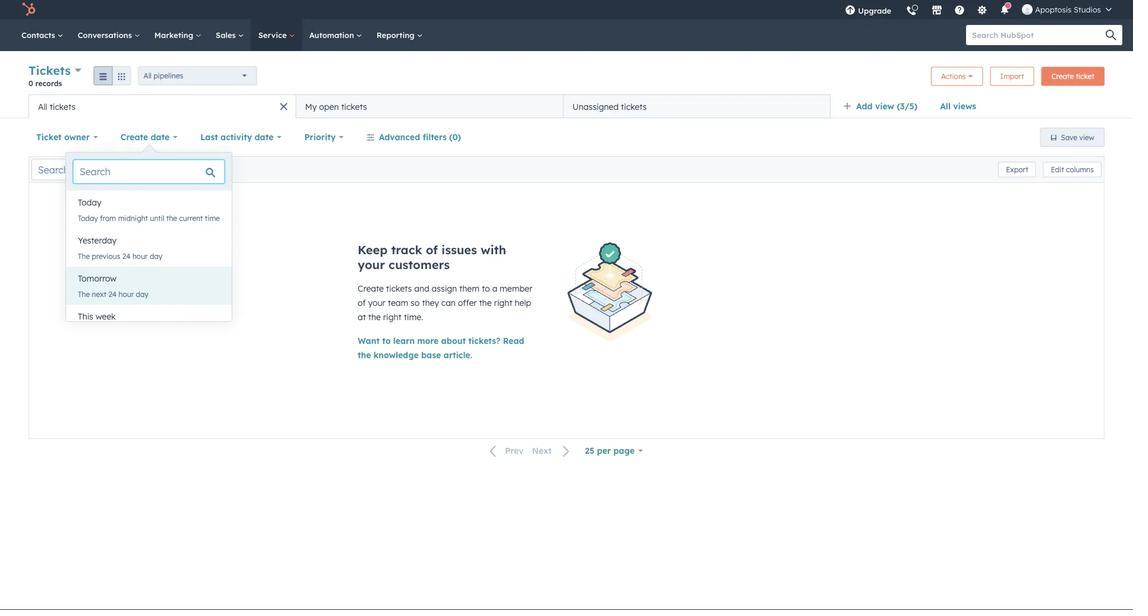 Task type: describe. For each thing, give the bounding box(es) containing it.
a
[[493, 284, 498, 294]]

about
[[442, 336, 466, 346]]

priority button
[[297, 125, 352, 149]]

help image
[[955, 5, 966, 16]]

next
[[92, 290, 106, 299]]

create for create ticket
[[1052, 72, 1075, 81]]

filters
[[423, 132, 447, 142]]

last activity date
[[200, 132, 274, 142]]

all views
[[941, 101, 977, 111]]

page
[[614, 446, 635, 456]]

contacts link
[[14, 19, 71, 51]]

1 today from the top
[[78, 197, 101, 208]]

assign
[[432, 284, 457, 294]]

article.
[[444, 350, 473, 361]]

add
[[857, 101, 873, 111]]

columns
[[1067, 165, 1095, 174]]

read
[[503, 336, 525, 346]]

the inside "today today from midnight until the current time"
[[166, 214, 177, 223]]

service
[[258, 30, 289, 40]]

ticket owner button
[[29, 125, 106, 149]]

want to learn more about tickets? read the knowledge base article. link
[[358, 336, 525, 361]]

from
[[100, 214, 116, 223]]

all for all tickets
[[38, 101, 47, 112]]

all for all views
[[941, 101, 951, 111]]

list box containing today
[[66, 191, 232, 343]]

this week
[[78, 312, 116, 322]]

upgrade
[[859, 6, 892, 15]]

owner
[[64, 132, 90, 142]]

last
[[200, 132, 218, 142]]

knowledge
[[374, 350, 419, 361]]

1 horizontal spatial right
[[494, 298, 513, 308]]

view for save
[[1080, 133, 1095, 142]]

today button
[[66, 191, 232, 215]]

tomorrow the next 24 hour day
[[78, 273, 149, 299]]

can
[[442, 298, 456, 308]]

marketing link
[[147, 19, 209, 51]]

all pipelines button
[[138, 66, 257, 85]]

24 for yesterday
[[122, 252, 131, 261]]

your inside create tickets and assign them to a member of your team so they can offer the right help at the right time.
[[368, 298, 386, 308]]

create for create tickets and assign them to a member of your team so they can offer the right help at the right time.
[[358, 284, 384, 294]]

the right offer
[[479, 298, 492, 308]]

advanced
[[379, 132, 420, 142]]

automation
[[309, 30, 357, 40]]

create tickets and assign them to a member of your team so they can offer the right help at the right time.
[[358, 284, 533, 323]]

ticket
[[36, 132, 62, 142]]

unassigned
[[573, 101, 619, 112]]

until
[[150, 214, 164, 223]]

25 per page
[[585, 446, 635, 456]]

views
[[954, 101, 977, 111]]

tickets for all tickets
[[50, 101, 76, 112]]

pipelines
[[154, 71, 183, 80]]

25 per page button
[[578, 439, 651, 463]]

this week button
[[66, 305, 232, 329]]

activity
[[221, 132, 252, 142]]

my open tickets button
[[296, 95, 564, 118]]

day for tomorrow
[[136, 290, 149, 299]]

per
[[597, 446, 611, 456]]

apoptosis studios button
[[1016, 0, 1120, 19]]

create ticket button
[[1042, 67, 1105, 86]]

create date
[[121, 132, 170, 142]]

studios
[[1074, 4, 1102, 14]]

tickets button
[[29, 62, 82, 79]]

ticket
[[1077, 72, 1095, 81]]

sales link
[[209, 19, 251, 51]]

tickets
[[29, 63, 71, 78]]

your inside keep track of issues with your customers
[[358, 257, 385, 272]]

customers
[[389, 257, 450, 272]]

time.
[[404, 312, 423, 323]]

(0)
[[450, 132, 461, 142]]

apoptosis
[[1036, 4, 1072, 14]]

the for tomorrow
[[78, 290, 90, 299]]

pagination navigation
[[483, 443, 578, 459]]

0
[[29, 79, 33, 88]]

menu containing apoptosis studios
[[838, 0, 1120, 23]]

apoptosis studios
[[1036, 4, 1102, 14]]

notifications button
[[995, 0, 1016, 19]]

and
[[415, 284, 430, 294]]



Task type: vqa. For each thing, say whether or not it's contained in the screenshot.


Task type: locate. For each thing, give the bounding box(es) containing it.
0 vertical spatial view
[[876, 101, 895, 111]]

settings image
[[978, 5, 988, 16]]

edit
[[1052, 165, 1065, 174]]

this
[[78, 312, 93, 322]]

edit columns
[[1052, 165, 1095, 174]]

tomorrow button
[[66, 267, 232, 291]]

0 horizontal spatial 24
[[108, 290, 117, 299]]

tickets inside unassigned tickets button
[[621, 101, 647, 112]]

date down all tickets button
[[151, 132, 170, 142]]

0 horizontal spatial create
[[121, 132, 148, 142]]

actions button
[[932, 67, 984, 86]]

the right at
[[368, 312, 381, 323]]

1 horizontal spatial of
[[426, 243, 438, 257]]

create inside create tickets and assign them to a member of your team so they can offer the right help at the right time.
[[358, 284, 384, 294]]

the
[[166, 214, 177, 223], [479, 298, 492, 308], [368, 312, 381, 323], [358, 350, 371, 361]]

0 horizontal spatial all
[[38, 101, 47, 112]]

hour
[[133, 252, 148, 261], [119, 290, 134, 299]]

1 vertical spatial 24
[[108, 290, 117, 299]]

the down want
[[358, 350, 371, 361]]

all left "pipelines"
[[144, 71, 152, 80]]

(3/5)
[[897, 101, 918, 111]]

1 horizontal spatial day
[[150, 252, 162, 261]]

tickets for unassigned tickets
[[621, 101, 647, 112]]

1 horizontal spatial to
[[482, 284, 490, 294]]

all for all pipelines
[[144, 71, 152, 80]]

0 horizontal spatial date
[[151, 132, 170, 142]]

settings link
[[970, 0, 995, 19]]

contacts
[[21, 30, 57, 40]]

want
[[358, 336, 380, 346]]

prev button
[[483, 444, 528, 459]]

tickets right open
[[341, 101, 367, 112]]

day for yesterday
[[150, 252, 162, 261]]

marketplaces button
[[925, 0, 950, 19]]

create date button
[[113, 125, 186, 149]]

all inside button
[[38, 101, 47, 112]]

2 today from the top
[[78, 214, 98, 223]]

1 vertical spatial your
[[368, 298, 386, 308]]

want to learn more about tickets? read the knowledge base article.
[[358, 336, 525, 361]]

all
[[144, 71, 152, 80], [941, 101, 951, 111], [38, 101, 47, 112]]

0 vertical spatial day
[[150, 252, 162, 261]]

so
[[411, 298, 420, 308]]

24 right previous
[[122, 252, 131, 261]]

0 horizontal spatial right
[[383, 312, 402, 323]]

yesterday button
[[66, 229, 232, 253]]

all tickets button
[[29, 95, 296, 118]]

track
[[391, 243, 422, 257]]

hour up the tomorrow button
[[133, 252, 148, 261]]

0 vertical spatial the
[[78, 252, 90, 261]]

1 vertical spatial hour
[[119, 290, 134, 299]]

24 right next
[[108, 290, 117, 299]]

add view (3/5)
[[857, 101, 918, 111]]

import button
[[991, 67, 1035, 86]]

1 vertical spatial create
[[121, 132, 148, 142]]

today up from
[[78, 197, 101, 208]]

24
[[122, 252, 131, 261], [108, 290, 117, 299]]

calling icon button
[[902, 1, 922, 19]]

the inside tomorrow the next 24 hour day
[[78, 290, 90, 299]]

all inside popup button
[[144, 71, 152, 80]]

0 vertical spatial to
[[482, 284, 490, 294]]

view right save
[[1080, 133, 1095, 142]]

create up search search field
[[121, 132, 148, 142]]

reporting link
[[370, 19, 430, 51]]

the right until
[[166, 214, 177, 223]]

create inside popup button
[[121, 132, 148, 142]]

1 horizontal spatial all
[[144, 71, 152, 80]]

member
[[500, 284, 533, 294]]

today left from
[[78, 214, 98, 223]]

0 horizontal spatial view
[[876, 101, 895, 111]]

the inside yesterday the previous 24 hour day
[[78, 252, 90, 261]]

day inside tomorrow the next 24 hour day
[[136, 290, 149, 299]]

search image
[[1106, 30, 1117, 40]]

2 horizontal spatial all
[[941, 101, 951, 111]]

day
[[150, 252, 162, 261], [136, 290, 149, 299]]

calling icon image
[[907, 6, 918, 17]]

0 vertical spatial create
[[1052, 72, 1075, 81]]

right down a
[[494, 298, 513, 308]]

the inside want to learn more about tickets? read the knowledge base article.
[[358, 350, 371, 361]]

0 vertical spatial right
[[494, 298, 513, 308]]

day up this week button
[[136, 290, 149, 299]]

create left ticket
[[1052, 72, 1075, 81]]

0 vertical spatial hour
[[133, 252, 148, 261]]

open
[[319, 101, 339, 112]]

1 horizontal spatial 24
[[122, 252, 131, 261]]

2 vertical spatial create
[[358, 284, 384, 294]]

hour right next
[[119, 290, 134, 299]]

Search search field
[[73, 160, 225, 184]]

of inside keep track of issues with your customers
[[426, 243, 438, 257]]

24 inside yesterday the previous 24 hour day
[[122, 252, 131, 261]]

view inside add view (3/5) popup button
[[876, 101, 895, 111]]

edit columns button
[[1044, 162, 1102, 177]]

hubspot image
[[21, 2, 36, 17]]

of inside create tickets and assign them to a member of your team so they can offer the right help at the right time.
[[358, 298, 366, 308]]

service link
[[251, 19, 302, 51]]

24 for tomorrow
[[108, 290, 117, 299]]

0 horizontal spatial day
[[136, 290, 149, 299]]

save view
[[1062, 133, 1095, 142]]

last activity date button
[[193, 125, 290, 149]]

1 horizontal spatial view
[[1080, 133, 1095, 142]]

1 vertical spatial of
[[358, 298, 366, 308]]

notifications image
[[1000, 5, 1011, 16]]

unassigned tickets button
[[564, 95, 831, 118]]

the down yesterday
[[78, 252, 90, 261]]

1 vertical spatial to
[[382, 336, 391, 346]]

all views link
[[933, 95, 985, 118]]

0 vertical spatial of
[[426, 243, 438, 257]]

yesterday
[[78, 235, 117, 246]]

keep track of issues with your customers
[[358, 243, 506, 272]]

view inside save view button
[[1080, 133, 1095, 142]]

1 horizontal spatial date
[[255, 132, 274, 142]]

create up at
[[358, 284, 384, 294]]

right down team
[[383, 312, 402, 323]]

my open tickets
[[305, 101, 367, 112]]

right
[[494, 298, 513, 308], [383, 312, 402, 323]]

sales
[[216, 30, 238, 40]]

1 the from the top
[[78, 252, 90, 261]]

0 vertical spatial today
[[78, 197, 101, 208]]

all down 0 records
[[38, 101, 47, 112]]

reporting
[[377, 30, 417, 40]]

date right activity
[[255, 132, 274, 142]]

0 horizontal spatial to
[[382, 336, 391, 346]]

create ticket
[[1052, 72, 1095, 81]]

to up knowledge at the left bottom of page
[[382, 336, 391, 346]]

them
[[460, 284, 480, 294]]

all tickets
[[38, 101, 76, 112]]

tickets up team
[[386, 284, 412, 294]]

1 vertical spatial day
[[136, 290, 149, 299]]

yesterday the previous 24 hour day
[[78, 235, 162, 261]]

upgrade image
[[846, 5, 856, 16]]

import
[[1001, 72, 1025, 81]]

offer
[[458, 298, 477, 308]]

Search ID, name, or description search field
[[32, 159, 172, 180]]

the left next
[[78, 290, 90, 299]]

the for yesterday
[[78, 252, 90, 261]]

midnight
[[118, 214, 148, 223]]

menu
[[838, 0, 1120, 23]]

hour inside yesterday the previous 24 hour day
[[133, 252, 148, 261]]

hour for yesterday
[[133, 252, 148, 261]]

tickets down the records
[[50, 101, 76, 112]]

2 the from the top
[[78, 290, 90, 299]]

help
[[515, 298, 532, 308]]

0 horizontal spatial of
[[358, 298, 366, 308]]

tickets inside create tickets and assign them to a member of your team so they can offer the right help at the right time.
[[386, 284, 412, 294]]

day inside yesterday the previous 24 hour day
[[150, 252, 162, 261]]

date
[[151, 132, 170, 142], [255, 132, 274, 142]]

day up the tomorrow button
[[150, 252, 162, 261]]

of
[[426, 243, 438, 257], [358, 298, 366, 308]]

base
[[422, 350, 441, 361]]

to inside want to learn more about tickets? read the knowledge base article.
[[382, 336, 391, 346]]

marketplaces image
[[932, 5, 943, 16]]

your left track
[[358, 257, 385, 272]]

time
[[205, 214, 220, 223]]

1 vertical spatial the
[[78, 290, 90, 299]]

tickets
[[50, 101, 76, 112], [341, 101, 367, 112], [621, 101, 647, 112], [386, 284, 412, 294]]

1 horizontal spatial create
[[358, 284, 384, 294]]

group
[[94, 66, 131, 85]]

save view button
[[1041, 128, 1105, 147]]

date inside popup button
[[151, 132, 170, 142]]

2 date from the left
[[255, 132, 274, 142]]

to left a
[[482, 284, 490, 294]]

actions
[[942, 72, 966, 81]]

hubspot link
[[14, 2, 45, 17]]

tickets inside my open tickets button
[[341, 101, 367, 112]]

search button
[[1100, 25, 1123, 45]]

view right add
[[876, 101, 895, 111]]

create inside button
[[1052, 72, 1075, 81]]

export
[[1007, 165, 1029, 174]]

ticket owner
[[36, 132, 90, 142]]

tickets right unassigned
[[621, 101, 647, 112]]

Search HubSpot search field
[[967, 25, 1112, 45]]

your left team
[[368, 298, 386, 308]]

help button
[[950, 0, 970, 19]]

tara schultz image
[[1023, 4, 1033, 15]]

2 horizontal spatial create
[[1052, 72, 1075, 81]]

hour for tomorrow
[[119, 290, 134, 299]]

records
[[35, 79, 62, 88]]

view for add
[[876, 101, 895, 111]]

tickets inside all tickets button
[[50, 101, 76, 112]]

today
[[78, 197, 101, 208], [78, 214, 98, 223]]

of up at
[[358, 298, 366, 308]]

my
[[305, 101, 317, 112]]

all pipelines
[[144, 71, 183, 80]]

of right track
[[426, 243, 438, 257]]

0 vertical spatial your
[[358, 257, 385, 272]]

24 inside tomorrow the next 24 hour day
[[108, 290, 117, 299]]

hour inside tomorrow the next 24 hour day
[[119, 290, 134, 299]]

create
[[1052, 72, 1075, 81], [121, 132, 148, 142], [358, 284, 384, 294]]

tickets banner
[[29, 62, 1105, 95]]

they
[[422, 298, 439, 308]]

conversations
[[78, 30, 134, 40]]

prev
[[505, 446, 524, 456]]

list box
[[66, 191, 232, 343]]

1 vertical spatial today
[[78, 214, 98, 223]]

1 vertical spatial view
[[1080, 133, 1095, 142]]

marketing
[[154, 30, 196, 40]]

advanced filters (0)
[[379, 132, 461, 142]]

tickets for create tickets and assign them to a member of your team so they can offer the right help at the right time.
[[386, 284, 412, 294]]

all left views
[[941, 101, 951, 111]]

create for create date
[[121, 132, 148, 142]]

group inside tickets banner
[[94, 66, 131, 85]]

to inside create tickets and assign them to a member of your team so they can offer the right help at the right time.
[[482, 284, 490, 294]]

date inside popup button
[[255, 132, 274, 142]]

1 date from the left
[[151, 132, 170, 142]]

previous
[[92, 252, 120, 261]]

week
[[96, 312, 116, 322]]

1 vertical spatial right
[[383, 312, 402, 323]]

0 vertical spatial 24
[[122, 252, 131, 261]]

at
[[358, 312, 366, 323]]

add view (3/5) button
[[836, 95, 933, 118]]



